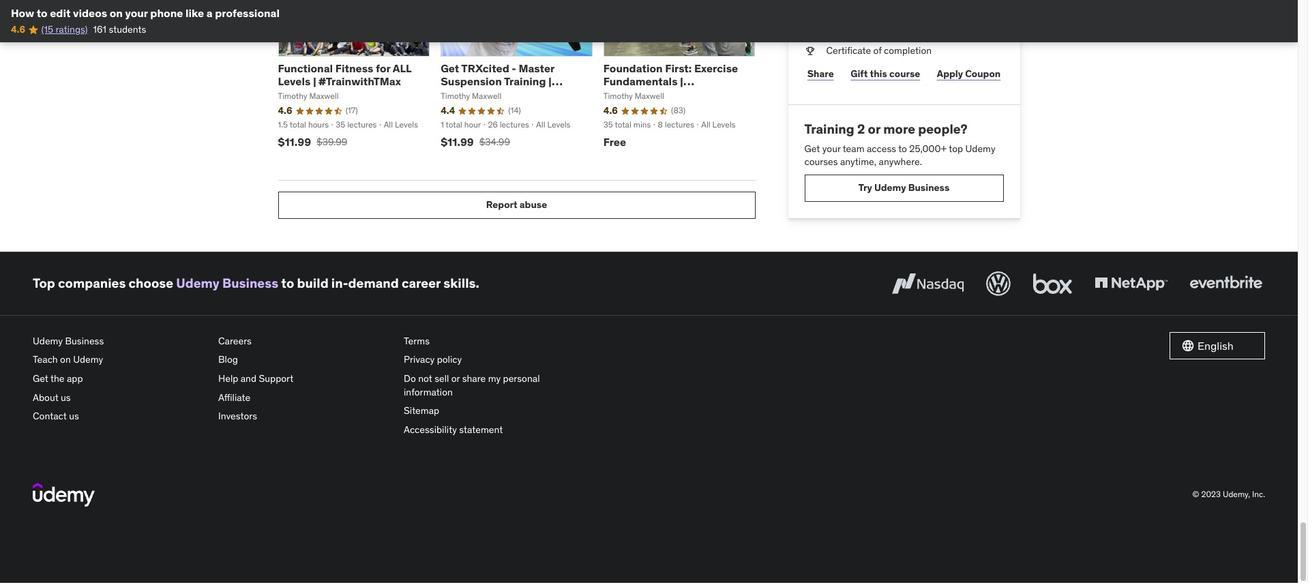 Task type: describe. For each thing, give the bounding box(es) containing it.
blog link
[[218, 351, 393, 370]]

| inside get trxcited - master suspension training | #trainwithtmax
[[549, 75, 552, 88]]

$11.99 $39.99
[[278, 135, 347, 149]]

2 vertical spatial to
[[281, 275, 294, 292]]

english button
[[1170, 332, 1265, 359]]

35 for 35 lectures
[[336, 119, 345, 130]]

fundamentals
[[604, 75, 678, 88]]

levels for functional fitness for all levels | #trainwithtmax
[[395, 119, 418, 130]]

(83)
[[671, 105, 686, 115]]

gift
[[851, 68, 868, 80]]

accessibility statement link
[[404, 421, 578, 440]]

the
[[50, 372, 65, 385]]

all levels for functional fitness for all levels | #trainwithtmax
[[384, 119, 418, 130]]

try udemy business link
[[805, 174, 1004, 202]]

courses
[[805, 156, 838, 168]]

lectures for functional fitness for all levels | #trainwithtmax
[[347, 119, 377, 130]]

netapp image
[[1092, 269, 1171, 299]]

teach on udemy link
[[33, 351, 207, 370]]

share
[[808, 68, 834, 80]]

sitemap link
[[404, 402, 578, 421]]

35 for 35 total mins
[[604, 119, 613, 130]]

4.4
[[441, 105, 455, 117]]

trxcited
[[461, 61, 509, 75]]

edit
[[50, 6, 71, 20]]

levels for foundation first: exercise fundamentals | #trainwithtmax
[[713, 119, 736, 130]]

gift this course link
[[848, 61, 923, 88]]

83 reviews element
[[671, 105, 686, 117]]

lectures for foundation first: exercise fundamentals | #trainwithtmax
[[665, 119, 694, 130]]

about us link
[[33, 389, 207, 407]]

0 vertical spatial us
[[61, 391, 71, 404]]

or inside training 2 or more people? get your team access to 25,000+ top udemy courses anytime, anywhere.
[[868, 121, 881, 137]]

timothy for foundation first: exercise fundamentals | #trainwithtmax
[[604, 91, 633, 101]]

more
[[884, 121, 916, 137]]

apply coupon
[[937, 68, 1001, 80]]

gift this course
[[851, 68, 920, 80]]

udemy right try
[[874, 182, 906, 194]]

careers link
[[218, 332, 393, 351]]

0 horizontal spatial 4.6
[[11, 23, 25, 36]]

training inside training 2 or more people? get your team access to 25,000+ top udemy courses anytime, anywhere.
[[805, 121, 855, 137]]

xsmall image
[[805, 26, 816, 39]]

get for 2
[[805, 142, 820, 155]]

foundation first: exercise fundamentals | #trainwithtmax
[[604, 61, 738, 101]]

26
[[488, 119, 498, 130]]

and
[[241, 372, 257, 385]]

english
[[1198, 339, 1234, 352]]

$11.99 for functional fitness for all levels | #trainwithtmax
[[278, 135, 311, 149]]

udemy image
[[33, 483, 95, 507]]

1 vertical spatial us
[[69, 410, 79, 422]]

all for foundation first: exercise fundamentals | #trainwithtmax
[[701, 119, 711, 130]]

timothy inside functional fitness for all levels | #trainwithtmax timothy maxwell
[[278, 91, 307, 101]]

top companies choose udemy business to build in-demand career skills.
[[33, 275, 479, 292]]

of
[[874, 44, 882, 57]]

xsmall image
[[805, 44, 816, 58]]

business inside udemy business teach on udemy get the app about us contact us
[[65, 335, 104, 347]]

get for business
[[33, 372, 48, 385]]

apply
[[937, 68, 963, 80]]

1 total hour
[[441, 119, 481, 130]]

first:
[[665, 61, 692, 75]]

do not sell or share my personal information button
[[404, 370, 578, 402]]

sitemap
[[404, 405, 439, 417]]

#trainwithtmax inside get trxcited - master suspension training | #trainwithtmax
[[441, 88, 523, 101]]

(17)
[[346, 105, 358, 115]]

get inside get trxcited - master suspension training | #trainwithtmax
[[441, 61, 459, 75]]

contact us link
[[33, 407, 207, 426]]

get trxcited - master suspension training | #trainwithtmax link
[[441, 61, 563, 101]]

completion
[[884, 44, 932, 57]]

help
[[218, 372, 238, 385]]

to inside training 2 or more people? get your team access to 25,000+ top udemy courses anytime, anywhere.
[[899, 142, 907, 155]]

1 vertical spatial udemy business link
[[33, 332, 207, 351]]

free
[[604, 135, 626, 149]]

affiliate
[[218, 391, 251, 404]]

phone
[[150, 6, 183, 20]]

in-
[[331, 275, 348, 292]]

contact
[[33, 410, 67, 422]]

how
[[11, 6, 34, 20]]

report abuse button
[[278, 192, 756, 219]]

4.6 for foundation first: exercise fundamentals | #trainwithtmax
[[604, 105, 618, 117]]

investors link
[[218, 407, 393, 426]]

udemy inside training 2 or more people? get your team access to 25,000+ top udemy courses anytime, anywhere.
[[966, 142, 996, 155]]

udemy up 'app'
[[73, 354, 103, 366]]

25,000+
[[910, 142, 947, 155]]

udemy business teach on udemy get the app about us contact us
[[33, 335, 104, 422]]

(15 ratings)
[[41, 23, 88, 36]]

demand
[[348, 275, 399, 292]]

small image
[[1182, 339, 1195, 353]]

udemy right choose
[[176, 275, 219, 292]]

like
[[186, 6, 204, 20]]

total for functional fitness for all levels | #trainwithtmax
[[290, 119, 306, 130]]

training 2 or more people? get your team access to 25,000+ top udemy courses anytime, anywhere.
[[805, 121, 996, 168]]

foundation
[[604, 61, 663, 75]]

8 lectures
[[658, 119, 694, 130]]

your inside training 2 or more people? get your team access to 25,000+ top udemy courses anytime, anywhere.
[[823, 142, 841, 155]]

1 horizontal spatial on
[[110, 6, 123, 20]]

anytime,
[[840, 156, 877, 168]]

maxwell for get trxcited - master suspension training | #trainwithtmax
[[472, 91, 502, 101]]

report abuse
[[486, 199, 547, 211]]

top
[[33, 275, 55, 292]]

careers blog help and support affiliate investors
[[218, 335, 293, 422]]

35 lectures
[[336, 119, 377, 130]]

volkswagen image
[[984, 269, 1014, 299]]

timothy maxwell for foundation
[[604, 91, 664, 101]]

2023
[[1202, 489, 1221, 499]]

certificate
[[826, 44, 871, 57]]

careers
[[218, 335, 252, 347]]

students
[[109, 23, 146, 36]]

161 students
[[93, 23, 146, 36]]

this
[[870, 68, 887, 80]]

teach
[[33, 354, 58, 366]]

information
[[404, 386, 453, 398]]



Task type: locate. For each thing, give the bounding box(es) containing it.
timothy up 1.5
[[278, 91, 307, 101]]

training up team
[[805, 121, 855, 137]]

| inside the foundation first: exercise fundamentals | #trainwithtmax
[[680, 75, 684, 88]]

get up courses
[[805, 142, 820, 155]]

1 horizontal spatial your
[[823, 142, 841, 155]]

all right 35 lectures
[[384, 119, 393, 130]]

1 horizontal spatial 4.6
[[278, 105, 292, 117]]

affiliate link
[[218, 389, 393, 407]]

nasdaq image
[[889, 269, 967, 299]]

people?
[[918, 121, 968, 137]]

2 maxwell from the left
[[472, 91, 502, 101]]

0 horizontal spatial timothy
[[278, 91, 307, 101]]

terms link
[[404, 332, 578, 351]]

total for foundation first: exercise fundamentals | #trainwithtmax
[[615, 119, 632, 130]]

2 horizontal spatial get
[[805, 142, 820, 155]]

0 vertical spatial udemy business link
[[176, 275, 278, 292]]

0 horizontal spatial lectures
[[347, 119, 377, 130]]

2 lectures from the left
[[500, 119, 529, 130]]

your up students
[[125, 6, 148, 20]]

do
[[404, 372, 416, 385]]

0 vertical spatial business
[[908, 182, 950, 194]]

4.6 up 35 total mins
[[604, 105, 618, 117]]

|
[[313, 75, 316, 88], [549, 75, 552, 88], [680, 75, 684, 88]]

0 horizontal spatial get
[[33, 372, 48, 385]]

terms
[[404, 335, 430, 347]]

(15
[[41, 23, 53, 36]]

1 $11.99 from the left
[[278, 135, 311, 149]]

on right teach
[[60, 354, 71, 366]]

us right about
[[61, 391, 71, 404]]

2 horizontal spatial all levels
[[701, 119, 736, 130]]

training up (14)
[[504, 75, 546, 88]]

get left the
[[33, 372, 48, 385]]

top
[[949, 142, 963, 155]]

2 timothy maxwell from the left
[[604, 91, 664, 101]]

2 total from the left
[[446, 119, 462, 130]]

exercise
[[694, 61, 738, 75]]

2 vertical spatial get
[[33, 372, 48, 385]]

2 $11.99 from the left
[[441, 135, 474, 149]]

training inside get trxcited - master suspension training | #trainwithtmax
[[504, 75, 546, 88]]

udemy,
[[1223, 489, 1251, 499]]

levels right "8 lectures"
[[713, 119, 736, 130]]

lectures
[[347, 119, 377, 130], [500, 119, 529, 130], [665, 119, 694, 130]]

abuse
[[520, 199, 547, 211]]

timothy maxwell down fundamentals
[[604, 91, 664, 101]]

©
[[1193, 489, 1200, 499]]

timothy maxwell for get
[[441, 91, 502, 101]]

total left mins
[[615, 119, 632, 130]]

maxwell up hours
[[309, 91, 339, 101]]

or
[[868, 121, 881, 137], [451, 372, 460, 385]]

lectures down '83 reviews' element
[[665, 119, 694, 130]]

1 35 from the left
[[336, 119, 345, 130]]

1 timothy maxwell from the left
[[441, 91, 502, 101]]

all right "8 lectures"
[[701, 119, 711, 130]]

about
[[33, 391, 58, 404]]

professional
[[215, 6, 280, 20]]

business up careers
[[222, 275, 278, 292]]

2 horizontal spatial lectures
[[665, 119, 694, 130]]

0 vertical spatial or
[[868, 121, 881, 137]]

2 timothy from the left
[[441, 91, 470, 101]]

0 horizontal spatial to
[[37, 6, 48, 20]]

all
[[384, 119, 393, 130], [536, 119, 545, 130], [701, 119, 711, 130]]

0 horizontal spatial $11.99
[[278, 135, 311, 149]]

1 vertical spatial get
[[805, 142, 820, 155]]

terms privacy policy do not sell or share my personal information sitemap accessibility statement
[[404, 335, 540, 436]]

0 vertical spatial training
[[504, 75, 546, 88]]

maxwell down suspension at the top
[[472, 91, 502, 101]]

levels right 26 lectures at the left of page
[[547, 119, 571, 130]]

levels for get trxcited - master suspension training | #trainwithtmax
[[547, 119, 571, 130]]

3 maxwell from the left
[[635, 91, 664, 101]]

mins
[[634, 119, 651, 130]]

$11.99 down 1 total hour
[[441, 135, 474, 149]]

4.6 down the how
[[11, 23, 25, 36]]

1 horizontal spatial all levels
[[536, 119, 571, 130]]

35 up $39.99
[[336, 119, 345, 130]]

all levels left 1
[[384, 119, 418, 130]]

coupon
[[965, 68, 1001, 80]]

1 all from the left
[[384, 119, 393, 130]]

timothy
[[278, 91, 307, 101], [441, 91, 470, 101], [604, 91, 633, 101]]

to left build
[[281, 275, 294, 292]]

foundation first: exercise fundamentals | #trainwithtmax link
[[604, 61, 738, 101]]

training
[[504, 75, 546, 88], [805, 121, 855, 137]]

0 horizontal spatial maxwell
[[309, 91, 339, 101]]

all
[[393, 61, 412, 75]]

udemy right top
[[966, 142, 996, 155]]

1 horizontal spatial |
[[549, 75, 552, 88]]

#trainwithtmax inside functional fitness for all levels | #trainwithtmax timothy maxwell
[[319, 75, 401, 88]]

35 up free
[[604, 119, 613, 130]]

4.6 for functional fitness for all levels | #trainwithtmax
[[278, 105, 292, 117]]

0 horizontal spatial all
[[384, 119, 393, 130]]

0 vertical spatial to
[[37, 6, 48, 20]]

personal
[[503, 372, 540, 385]]

2 35 from the left
[[604, 119, 613, 130]]

levels inside functional fitness for all levels | #trainwithtmax timothy maxwell
[[278, 75, 311, 88]]

1 horizontal spatial timothy
[[441, 91, 470, 101]]

$11.99 down '1.5 total hours'
[[278, 135, 311, 149]]

ratings)
[[56, 23, 88, 36]]

2 horizontal spatial |
[[680, 75, 684, 88]]

$39.99
[[317, 136, 347, 148]]

privacy policy link
[[404, 351, 578, 370]]

lectures for get trxcited - master suspension training | #trainwithtmax
[[500, 119, 529, 130]]

| left fitness at the left top of page
[[313, 75, 316, 88]]

0 horizontal spatial timothy maxwell
[[441, 91, 502, 101]]

maxwell down fundamentals
[[635, 91, 664, 101]]

1 timothy from the left
[[278, 91, 307, 101]]

3 total from the left
[[615, 119, 632, 130]]

total right 1
[[446, 119, 462, 130]]

3 timothy from the left
[[604, 91, 633, 101]]

master
[[519, 61, 555, 75]]

get left trxcited
[[441, 61, 459, 75]]

or inside terms privacy policy do not sell or share my personal information sitemap accessibility statement
[[451, 372, 460, 385]]

lectures down 17 reviews element
[[347, 119, 377, 130]]

0 horizontal spatial total
[[290, 119, 306, 130]]

or right sell
[[451, 372, 460, 385]]

total for get trxcited - master suspension training | #trainwithtmax
[[446, 119, 462, 130]]

2 all levels from the left
[[536, 119, 571, 130]]

-
[[512, 61, 516, 75]]

maxwell for foundation first: exercise fundamentals | #trainwithtmax
[[635, 91, 664, 101]]

2 horizontal spatial all
[[701, 119, 711, 130]]

#trainwithtmax inside the foundation first: exercise fundamentals | #trainwithtmax
[[604, 88, 686, 101]]

4.6
[[11, 23, 25, 36], [278, 105, 292, 117], [604, 105, 618, 117]]

get the app link
[[33, 370, 207, 389]]

timothy up the 4.4
[[441, 91, 470, 101]]

1 vertical spatial your
[[823, 142, 841, 155]]

videos
[[73, 6, 107, 20]]

0 horizontal spatial on
[[60, 354, 71, 366]]

app
[[67, 372, 83, 385]]

2 horizontal spatial total
[[615, 119, 632, 130]]

#trainwithtmax down trxcited
[[441, 88, 523, 101]]

35 total mins
[[604, 119, 651, 130]]

1
[[441, 119, 444, 130]]

a
[[207, 6, 213, 20]]

0 horizontal spatial all levels
[[384, 119, 418, 130]]

1 horizontal spatial #trainwithtmax
[[441, 88, 523, 101]]

udemy business link up get the app link on the bottom left of the page
[[33, 332, 207, 351]]

all right 26 lectures at the left of page
[[536, 119, 545, 130]]

get inside training 2 or more people? get your team access to 25,000+ top udemy courses anytime, anywhere.
[[805, 142, 820, 155]]

privacy
[[404, 354, 435, 366]]

1 vertical spatial or
[[451, 372, 460, 385]]

choose
[[129, 275, 173, 292]]

2 horizontal spatial business
[[908, 182, 950, 194]]

© 2023 udemy, inc.
[[1193, 489, 1265, 499]]

to up (15
[[37, 6, 48, 20]]

1.5 total hours
[[278, 119, 329, 130]]

all levels for get trxcited - master suspension training | #trainwithtmax
[[536, 119, 571, 130]]

us right contact
[[69, 410, 79, 422]]

how to edit videos on your phone like a professional
[[11, 6, 280, 20]]

2 all from the left
[[536, 119, 545, 130]]

2 horizontal spatial 4.6
[[604, 105, 618, 117]]

1 horizontal spatial or
[[868, 121, 881, 137]]

1 vertical spatial on
[[60, 354, 71, 366]]

functional fitness for all levels | #trainwithtmax timothy maxwell
[[278, 61, 412, 101]]

for
[[376, 61, 391, 75]]

8
[[658, 119, 663, 130]]

2 horizontal spatial to
[[899, 142, 907, 155]]

2 | from the left
[[549, 75, 552, 88]]

1 vertical spatial business
[[222, 275, 278, 292]]

build
[[297, 275, 329, 292]]

course
[[890, 68, 920, 80]]

0 vertical spatial your
[[125, 6, 148, 20]]

| up (83)
[[680, 75, 684, 88]]

timothy for get trxcited - master suspension training | #trainwithtmax
[[441, 91, 470, 101]]

1 vertical spatial to
[[899, 142, 907, 155]]

all levels
[[384, 119, 418, 130], [536, 119, 571, 130], [701, 119, 736, 130]]

2 vertical spatial business
[[65, 335, 104, 347]]

$11.99 for get trxcited - master suspension training | #trainwithtmax
[[441, 135, 474, 149]]

3 all levels from the left
[[701, 119, 736, 130]]

1 total from the left
[[290, 119, 306, 130]]

0 vertical spatial get
[[441, 61, 459, 75]]

0 vertical spatial on
[[110, 6, 123, 20]]

1 lectures from the left
[[347, 119, 377, 130]]

161
[[93, 23, 106, 36]]

levels up '1.5 total hours'
[[278, 75, 311, 88]]

box image
[[1030, 269, 1076, 299]]

1 horizontal spatial training
[[805, 121, 855, 137]]

fitness
[[335, 61, 373, 75]]

14 reviews element
[[508, 105, 521, 117]]

1 horizontal spatial timothy maxwell
[[604, 91, 664, 101]]

| inside functional fitness for all levels | #trainwithtmax timothy maxwell
[[313, 75, 316, 88]]

17 reviews element
[[346, 105, 358, 117]]

all levels right "8 lectures"
[[701, 119, 736, 130]]

2 horizontal spatial timothy
[[604, 91, 633, 101]]

0 horizontal spatial #trainwithtmax
[[319, 75, 401, 88]]

all levels for foundation first: exercise fundamentals | #trainwithtmax
[[701, 119, 736, 130]]

3 | from the left
[[680, 75, 684, 88]]

(14)
[[508, 105, 521, 115]]

1 horizontal spatial $11.99
[[441, 135, 474, 149]]

companies
[[58, 275, 126, 292]]

share
[[462, 372, 486, 385]]

timothy down fundamentals
[[604, 91, 633, 101]]

1 horizontal spatial all
[[536, 119, 545, 130]]

2 horizontal spatial #trainwithtmax
[[604, 88, 686, 101]]

2 horizontal spatial maxwell
[[635, 91, 664, 101]]

| right '-'
[[549, 75, 552, 88]]

all for get trxcited - master suspension training | #trainwithtmax
[[536, 119, 545, 130]]

udemy business link
[[176, 275, 278, 292], [33, 332, 207, 351]]

career
[[402, 275, 441, 292]]

1 horizontal spatial total
[[446, 119, 462, 130]]

#trainwithtmax up (17)
[[319, 75, 401, 88]]

0 horizontal spatial your
[[125, 6, 148, 20]]

udemy up teach
[[33, 335, 63, 347]]

functional fitness for all levels | #trainwithtmax link
[[278, 61, 412, 88]]

0 horizontal spatial or
[[451, 372, 460, 385]]

business down the anywhere.
[[908, 182, 950, 194]]

eventbrite image
[[1187, 269, 1265, 299]]

maxwell inside functional fitness for all levels | #trainwithtmax timothy maxwell
[[309, 91, 339, 101]]

udemy business link up careers
[[176, 275, 278, 292]]

suspension
[[441, 75, 502, 88]]

0 horizontal spatial |
[[313, 75, 316, 88]]

all levels right 26 lectures at the left of page
[[536, 119, 571, 130]]

levels left 1
[[395, 119, 418, 130]]

26 lectures
[[488, 119, 529, 130]]

apply coupon button
[[934, 61, 1004, 88]]

3 all from the left
[[701, 119, 711, 130]]

2
[[857, 121, 865, 137]]

business up 'app'
[[65, 335, 104, 347]]

$11.99
[[278, 135, 311, 149], [441, 135, 474, 149]]

0 horizontal spatial 35
[[336, 119, 345, 130]]

all for functional fitness for all levels | #trainwithtmax
[[384, 119, 393, 130]]

1 horizontal spatial 35
[[604, 119, 613, 130]]

get inside udemy business teach on udemy get the app about us contact us
[[33, 372, 48, 385]]

report
[[486, 199, 518, 211]]

1 | from the left
[[313, 75, 316, 88]]

total right 1.5
[[290, 119, 306, 130]]

on inside udemy business teach on udemy get the app about us contact us
[[60, 354, 71, 366]]

blog
[[218, 354, 238, 366]]

#trainwithtmax down foundation
[[604, 88, 686, 101]]

try udemy business
[[859, 182, 950, 194]]

functional
[[278, 61, 333, 75]]

lectures down 14 reviews element
[[500, 119, 529, 130]]

4.6 up 1.5
[[278, 105, 292, 117]]

your up courses
[[823, 142, 841, 155]]

or right "2"
[[868, 121, 881, 137]]

0 horizontal spatial training
[[504, 75, 546, 88]]

1 horizontal spatial business
[[222, 275, 278, 292]]

1 horizontal spatial maxwell
[[472, 91, 502, 101]]

1 maxwell from the left
[[309, 91, 339, 101]]

0 horizontal spatial business
[[65, 335, 104, 347]]

try
[[859, 182, 872, 194]]

business
[[908, 182, 950, 194], [222, 275, 278, 292], [65, 335, 104, 347]]

policy
[[437, 354, 462, 366]]

help and support link
[[218, 370, 393, 389]]

1 horizontal spatial get
[[441, 61, 459, 75]]

3 lectures from the left
[[665, 119, 694, 130]]

to up the anywhere.
[[899, 142, 907, 155]]

1 horizontal spatial lectures
[[500, 119, 529, 130]]

1 horizontal spatial to
[[281, 275, 294, 292]]

sell
[[435, 372, 449, 385]]

share button
[[805, 61, 837, 88]]

statement
[[459, 423, 503, 436]]

1 vertical spatial training
[[805, 121, 855, 137]]

1 all levels from the left
[[384, 119, 418, 130]]

on up 161 students
[[110, 6, 123, 20]]

hours
[[308, 119, 329, 130]]

timothy maxwell down suspension at the top
[[441, 91, 502, 101]]



Task type: vqa. For each thing, say whether or not it's contained in the screenshot.
1.
no



